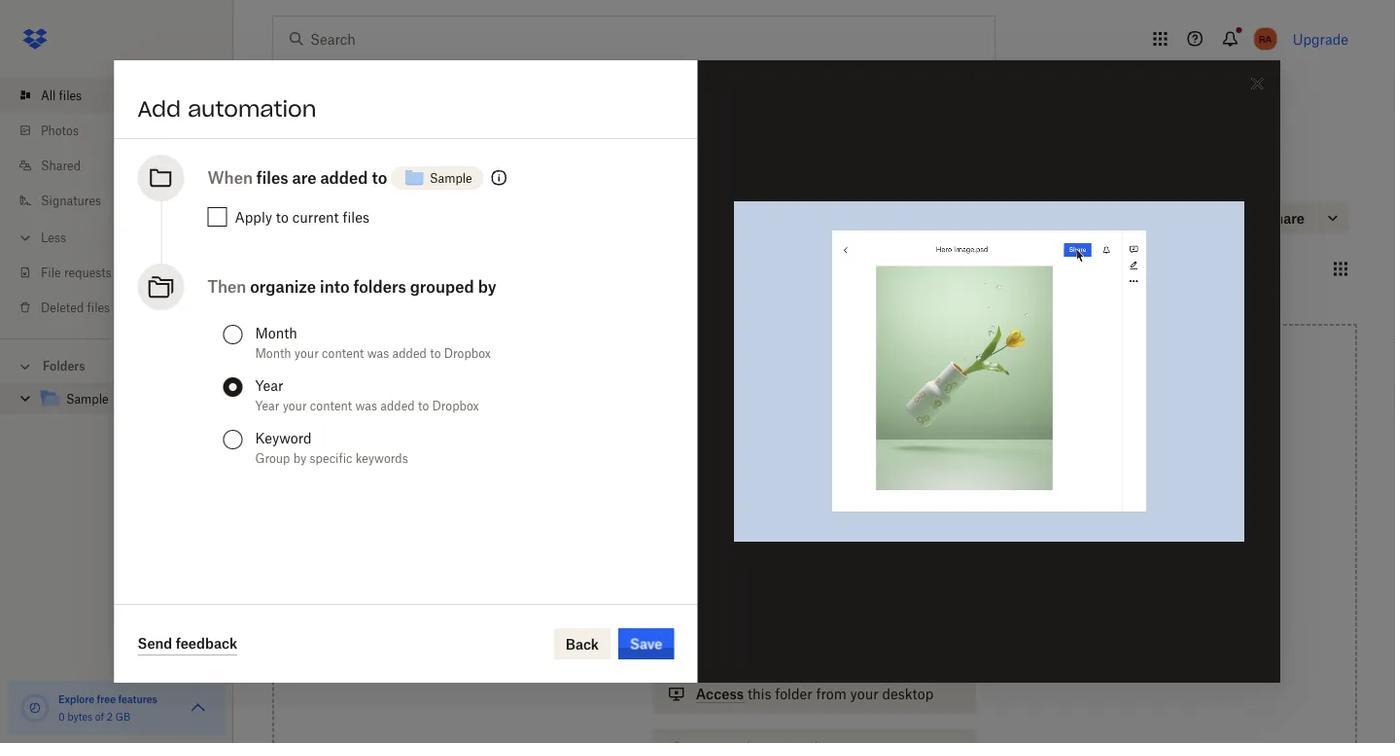 Task type: vqa. For each thing, say whether or not it's contained in the screenshot.
Copy button
no



Task type: locate. For each thing, give the bounding box(es) containing it.
0 horizontal spatial folder
[[624, 124, 660, 139]]

1 vertical spatial was
[[355, 398, 377, 413]]

content
[[322, 346, 364, 360], [310, 398, 352, 413], [849, 636, 901, 653]]

Keyword radio
[[223, 430, 243, 449]]

folder permissions image
[[488, 166, 511, 190]]

1 vertical spatial month
[[255, 346, 291, 360]]

year year your content was added to dropbox
[[255, 377, 479, 413]]

then
[[208, 277, 246, 296]]

by
[[478, 277, 497, 296], [293, 451, 307, 465]]

1 horizontal spatial by
[[478, 277, 497, 296]]

0 vertical spatial folder
[[624, 124, 660, 139]]

0 horizontal spatial by
[[293, 451, 307, 465]]

to inside year year your content was added to dropbox
[[418, 398, 429, 413]]

was
[[367, 346, 389, 360], [355, 398, 377, 413]]

all files link up shared link
[[16, 78, 233, 113]]

month right month option
[[255, 324, 297, 341]]

files
[[59, 88, 82, 103], [257, 168, 288, 187], [290, 179, 313, 194], [343, 209, 370, 225], [87, 300, 110, 315], [768, 516, 796, 533]]

folders
[[43, 359, 85, 373]]

0 vertical spatial was
[[367, 346, 389, 360]]

automation
[[188, 95, 316, 123]]

send
[[138, 635, 172, 652]]

create folder button
[[568, 78, 700, 152]]

your right from
[[851, 686, 879, 702]]

to right here
[[832, 516, 846, 533]]

all files link
[[16, 78, 233, 113], [272, 177, 313, 196]]

list
[[0, 66, 233, 338]]

files right deleted
[[87, 300, 110, 315]]

0 horizontal spatial all
[[41, 88, 56, 103]]

desktop
[[883, 686, 934, 702]]

all left are
[[272, 179, 287, 194]]

1 horizontal spatial folder
[[775, 686, 813, 702]]

added inside month month your content was added to dropbox
[[392, 346, 427, 360]]

all files link inside list
[[16, 78, 233, 113]]

your up keyword
[[283, 398, 307, 413]]

1 vertical spatial all files link
[[272, 177, 313, 196]]

was inside month month your content was added to dropbox
[[367, 346, 389, 360]]

upgrade link
[[1293, 31, 1349, 47]]

2 vertical spatial content
[[849, 636, 901, 653]]

year right year option
[[255, 377, 284, 393]]

upgrade
[[1293, 31, 1349, 47]]

folder right create
[[624, 124, 660, 139]]

1 vertical spatial sample
[[272, 207, 339, 229]]

sample inside sample button
[[430, 171, 472, 185]]

sample down the folders
[[66, 392, 109, 407]]

dropbox
[[444, 346, 491, 360], [432, 398, 479, 413]]

all files
[[41, 88, 82, 103], [272, 179, 313, 194]]

0 vertical spatial all files
[[41, 88, 82, 103]]

month month your content was added to dropbox
[[255, 324, 491, 360]]

files up the
[[768, 516, 796, 533]]

dropbox inside month month your content was added to dropbox
[[444, 346, 491, 360]]

2
[[107, 711, 113, 723]]

free
[[97, 693, 116, 705]]

month down organize
[[255, 346, 291, 360]]

content inside year year your content was added to dropbox
[[310, 398, 352, 413]]

explore free features 0 bytes of 2 gb
[[58, 693, 157, 723]]

0 vertical spatial all files link
[[16, 78, 233, 113]]

folder
[[624, 124, 660, 139], [775, 686, 813, 702]]

0 horizontal spatial all files
[[41, 88, 82, 103]]

sample button
[[391, 159, 484, 197]]

files up photos
[[59, 88, 82, 103]]

all files inside "link"
[[41, 88, 82, 103]]

access this folder from your desktop
[[696, 686, 934, 702]]

content inside month month your content was added to dropbox
[[322, 346, 364, 360]]

to
[[372, 168, 387, 187], [276, 209, 289, 225], [430, 346, 441, 360], [418, 398, 429, 413], [832, 516, 846, 533], [804, 636, 818, 653]]

was up year year your content was added to dropbox
[[367, 346, 389, 360]]

only
[[1060, 211, 1086, 225]]

all up photos
[[41, 88, 56, 103]]

0 vertical spatial month
[[255, 324, 297, 341]]

all files link up apply to current files
[[272, 177, 313, 196]]

here
[[799, 516, 829, 533]]

1 vertical spatial all files
[[272, 179, 313, 194]]

by down keyword
[[293, 451, 307, 465]]

specific
[[310, 451, 353, 465]]

this
[[748, 686, 772, 702]]

2 vertical spatial added
[[381, 398, 415, 413]]

less
[[41, 230, 66, 245]]

0 vertical spatial year
[[255, 377, 284, 393]]

0 horizontal spatial all files link
[[16, 78, 233, 113]]

0 vertical spatial by
[[478, 277, 497, 296]]

content right add
[[849, 636, 901, 653]]

dropbox image
[[16, 19, 54, 58]]

added inside year year your content was added to dropbox
[[381, 398, 415, 413]]

signatures link
[[16, 183, 233, 218]]

2 month from the top
[[255, 346, 291, 360]]

0 vertical spatial all
[[41, 88, 56, 103]]

1 vertical spatial folder
[[775, 686, 813, 702]]

files right current
[[343, 209, 370, 225]]

all
[[41, 88, 56, 103], [272, 179, 287, 194]]

was for month
[[367, 346, 389, 360]]

more ways to add content element
[[650, 634, 981, 743]]

1 vertical spatial dropbox
[[432, 398, 479, 413]]

add
[[138, 95, 181, 123]]

month
[[255, 324, 297, 341], [255, 346, 291, 360]]

shared
[[41, 158, 81, 173]]

sample for sample button at the left
[[430, 171, 472, 185]]

was up keyword group by specific keywords
[[355, 398, 377, 413]]

2 vertical spatial your
[[851, 686, 879, 702]]

0 vertical spatial dropbox
[[444, 346, 491, 360]]

features
[[118, 693, 157, 705]]

was inside year year your content was added to dropbox
[[355, 398, 377, 413]]

all files up apply to current files
[[272, 179, 313, 194]]

1 vertical spatial your
[[283, 398, 307, 413]]

added
[[320, 168, 368, 187], [392, 346, 427, 360], [381, 398, 415, 413]]

0 vertical spatial content
[[322, 346, 364, 360]]

0 horizontal spatial sample
[[66, 392, 109, 407]]

folders
[[354, 277, 406, 296]]

1 vertical spatial year
[[255, 398, 280, 413]]

upload,
[[849, 516, 899, 533]]

more
[[729, 636, 764, 653]]

2 vertical spatial sample
[[66, 392, 109, 407]]

added up keywords
[[381, 398, 415, 413]]

files inside drop files here to upload, or use the 'upload' button
[[768, 516, 796, 533]]

content up year year your content was added to dropbox
[[322, 346, 364, 360]]

0 vertical spatial sample
[[430, 171, 472, 185]]

1 horizontal spatial all files link
[[272, 177, 313, 196]]

all files up photos
[[41, 88, 82, 103]]

file requests
[[41, 265, 112, 280]]

1 vertical spatial all
[[272, 179, 287, 194]]

added up year year your content was added to dropbox
[[392, 346, 427, 360]]

content for month
[[322, 346, 364, 360]]

by right the grouped
[[478, 277, 497, 296]]

sample
[[430, 171, 472, 185], [272, 207, 339, 229], [66, 392, 109, 407]]

shared link
[[16, 148, 233, 183]]

ways
[[767, 636, 801, 653]]

dropbox inside year year your content was added to dropbox
[[432, 398, 479, 413]]

1 vertical spatial added
[[392, 346, 427, 360]]

1 horizontal spatial sample
[[272, 207, 339, 229]]

content up keyword group by specific keywords
[[310, 398, 352, 413]]

add automation dialog
[[114, 60, 1281, 683]]

only you have access
[[1060, 211, 1178, 225]]

sample for the sample link
[[66, 392, 109, 407]]

sample down are
[[272, 207, 339, 229]]

your for month
[[295, 346, 319, 360]]

share
[[1266, 210, 1305, 226]]

1 vertical spatial by
[[293, 451, 307, 465]]

folder right this
[[775, 686, 813, 702]]

organize
[[250, 277, 316, 296]]

deleted files
[[41, 300, 110, 315]]

keyword group by specific keywords
[[255, 429, 408, 465]]

create
[[581, 124, 621, 139]]

year up keyword
[[255, 398, 280, 413]]

to down month month your content was added to dropbox
[[418, 398, 429, 413]]

keywords
[[356, 451, 408, 465]]

button
[[855, 538, 898, 554]]

added right are
[[320, 168, 368, 187]]

your inside month month your content was added to dropbox
[[295, 346, 319, 360]]

starred button
[[356, 253, 429, 285]]

organize into folders grouped by
[[250, 277, 497, 296]]

files inside list item
[[59, 88, 82, 103]]

was for year
[[355, 398, 377, 413]]

sample left folder permissions icon
[[430, 171, 472, 185]]

1 vertical spatial content
[[310, 398, 352, 413]]

share button
[[1233, 202, 1317, 233]]

1 horizontal spatial all
[[272, 179, 287, 194]]

less image
[[16, 228, 35, 248]]

your for year
[[283, 398, 307, 413]]

2 horizontal spatial sample
[[430, 171, 472, 185]]

to down the grouped
[[430, 346, 441, 360]]

all files list item
[[0, 78, 233, 113]]

year
[[255, 377, 284, 393], [255, 398, 280, 413]]

deleted
[[41, 300, 84, 315]]

your down organize
[[295, 346, 319, 360]]

0 vertical spatial your
[[295, 346, 319, 360]]

your
[[295, 346, 319, 360], [283, 398, 307, 413], [851, 686, 879, 702]]

bytes
[[68, 711, 92, 723]]

drop files here to upload, or use the 'upload' button
[[732, 516, 899, 554]]

are
[[292, 168, 317, 187]]

your inside year year your content was added to dropbox
[[283, 398, 307, 413]]



Task type: describe. For each thing, give the bounding box(es) containing it.
drop
[[732, 516, 765, 533]]

your inside more ways to add content element
[[851, 686, 879, 702]]

signatures
[[41, 193, 101, 208]]

dropbox for month
[[444, 346, 491, 360]]

2 year from the top
[[255, 398, 280, 413]]

1 month from the top
[[255, 324, 297, 341]]

to left sample button at the left
[[372, 168, 387, 187]]

Year radio
[[223, 377, 243, 397]]

explore
[[58, 693, 95, 705]]

to left add
[[804, 636, 818, 653]]

the
[[776, 538, 796, 554]]

add automation
[[138, 95, 316, 123]]

deleted files link
[[16, 290, 233, 325]]

files left are
[[257, 168, 288, 187]]

gb
[[115, 711, 130, 723]]

apply
[[235, 209, 272, 225]]

save
[[630, 636, 663, 652]]

back button
[[554, 628, 611, 659]]

requests
[[64, 265, 112, 280]]

or
[[732, 538, 745, 554]]

when
[[208, 168, 253, 187]]

to inside drop files here to upload, or use the 'upload' button
[[832, 516, 846, 533]]

to right apply
[[276, 209, 289, 225]]

from
[[816, 686, 847, 702]]

grouped
[[410, 277, 474, 296]]

send feedback
[[138, 635, 237, 652]]

you
[[1089, 211, 1109, 225]]

all inside list item
[[41, 88, 56, 103]]

files are added to
[[257, 168, 387, 187]]

folders button
[[0, 351, 233, 380]]

send feedback button
[[138, 632, 237, 656]]

folder inside button
[[624, 124, 660, 139]]

have
[[1112, 211, 1138, 225]]

access
[[696, 686, 744, 702]]

'upload'
[[800, 538, 851, 554]]

file
[[41, 265, 61, 280]]

0
[[58, 711, 65, 723]]

Month radio
[[223, 325, 243, 344]]

photos link
[[16, 113, 233, 148]]

list containing all files
[[0, 66, 233, 338]]

sample link
[[39, 387, 218, 413]]

of
[[95, 711, 104, 723]]

quota usage element
[[19, 693, 51, 724]]

1 horizontal spatial all files
[[272, 179, 313, 194]]

1 year from the top
[[255, 377, 284, 393]]

to inside month month your content was added to dropbox
[[430, 346, 441, 360]]

0 vertical spatial added
[[320, 168, 368, 187]]

more ways to add content
[[729, 636, 901, 653]]

added for month
[[392, 346, 427, 360]]

apply to current files
[[235, 209, 370, 225]]

photos
[[41, 123, 79, 138]]

folder inside more ways to add content element
[[775, 686, 813, 702]]

dropbox for year
[[432, 398, 479, 413]]

added for year
[[381, 398, 415, 413]]

content inside more ways to add content element
[[849, 636, 901, 653]]

group
[[255, 451, 290, 465]]

by inside keyword group by specific keywords
[[293, 451, 307, 465]]

add
[[821, 636, 846, 653]]

into
[[320, 277, 350, 296]]

keyword
[[255, 429, 312, 446]]

current
[[293, 209, 339, 225]]

starred
[[371, 262, 413, 276]]

create folder
[[581, 124, 660, 139]]

content for year
[[310, 398, 352, 413]]

files up apply to current files
[[290, 179, 313, 194]]

save button
[[619, 628, 675, 659]]

access
[[1141, 211, 1178, 225]]

feedback
[[176, 635, 237, 652]]

use
[[749, 538, 772, 554]]

back
[[566, 636, 599, 652]]

file requests link
[[16, 255, 233, 290]]



